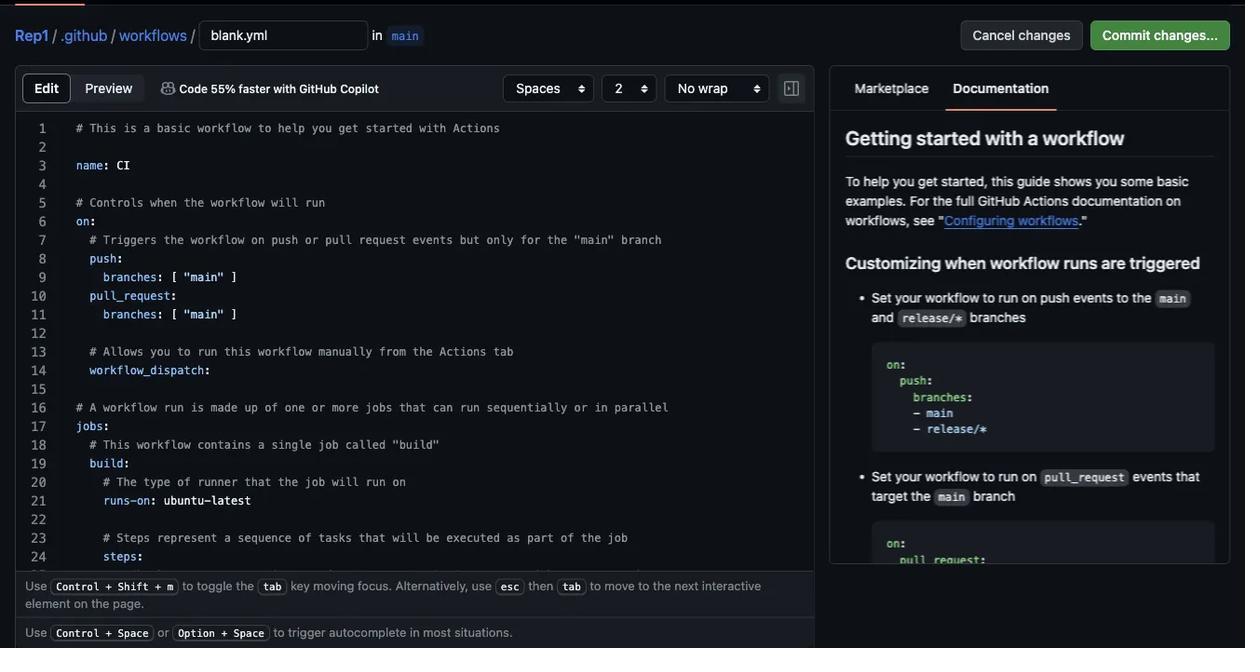 Task type: locate. For each thing, give the bounding box(es) containing it.
0 vertical spatial in
[[372, 27, 383, 43]]

are
[[1101, 253, 1125, 272]]

esc
[[501, 581, 519, 593]]

jobs right the more
[[366, 401, 392, 414]]

2 horizontal spatial events
[[1132, 469, 1172, 484]]

control for +
[[56, 581, 99, 593]]

/
[[53, 27, 57, 44], [111, 27, 115, 44], [191, 27, 195, 44]]

workflow up shows
[[1042, 126, 1124, 149]]

1 horizontal spatial in
[[410, 625, 420, 639]]

in left most
[[410, 625, 420, 639]]

run
[[305, 197, 325, 210], [998, 290, 1018, 305], [197, 346, 218, 359], [164, 401, 184, 414], [460, 401, 480, 414], [998, 469, 1018, 484], [366, 476, 386, 489]]

workflows
[[119, 27, 187, 44], [1018, 213, 1078, 228]]

control inside the use control + shift + m to toggle the tab key moving focus. alternatively, use esc then tab
[[56, 581, 99, 593]]

the up "
[[932, 193, 952, 209]]

1 - from the top
[[913, 407, 919, 420]]

0 vertical spatial basic
[[157, 122, 191, 135]]

commit
[[1102, 27, 1151, 43]]

a down preview button
[[144, 122, 150, 135]]

started,
[[941, 174, 987, 189]]

space down page.
[[118, 627, 149, 639]]

will left be
[[392, 532, 419, 545]]

1
[[39, 121, 46, 136]]

set for set your workflow to run on
[[871, 469, 891, 484]]

2 [ from the top
[[170, 308, 177, 321]]

1 vertical spatial this
[[103, 439, 130, 452]]

started down the copilot
[[366, 122, 413, 135]]

get down the copilot
[[339, 122, 359, 135]]

1 horizontal spatial this
[[991, 174, 1013, 189]]

# down "steps" on the left bottom of the page
[[117, 569, 123, 582]]

None text field
[[61, 112, 813, 648]]

this up up
[[224, 346, 251, 359]]

you inside # allows you to run this workflow manually from the actions tab workflow_dispatch :
[[150, 346, 170, 359]]

23
[[31, 530, 46, 546]]

1 horizontal spatial is
[[191, 401, 204, 414]]

2 horizontal spatial pull_request
[[1044, 471, 1124, 484]]

2 - from the top
[[913, 423, 919, 436]]

workflow up type
[[137, 439, 191, 452]]

the right for on the left of the page
[[547, 234, 567, 247]]

code 55% faster with github copilot
[[179, 82, 379, 95]]

2 set from the top
[[871, 469, 891, 484]]

0 horizontal spatial started
[[366, 122, 413, 135]]

marketplace
[[854, 81, 928, 96]]

on inside to help you get started, this guide shows you some basic examples. for the full github actions documentation on workflows, see "
[[1165, 193, 1180, 209]]

is inside # a workflow run is made up of one or more jobs that can run sequentially or in parallel jobs : # this workflow contains a single job called "build" build : # the type of runner that the job will run on runs-on : ubuntu-latest
[[191, 401, 204, 414]]

or left pull
[[305, 234, 318, 247]]

0 vertical spatial get
[[339, 122, 359, 135]]

1 horizontal spatial space
[[234, 627, 264, 639]]

:
[[103, 159, 110, 172], [90, 215, 96, 228], [117, 252, 123, 265], [157, 271, 164, 284], [170, 290, 177, 303], [157, 308, 164, 321], [899, 358, 906, 372], [204, 364, 211, 377], [886, 375, 933, 404], [966, 391, 973, 404], [103, 420, 110, 433], [123, 457, 130, 470], [150, 495, 157, 508], [137, 550, 144, 563]]

use control + shift + m to toggle the tab key moving focus. alternatively, use esc then tab
[[25, 579, 581, 593]]

for
[[520, 234, 540, 247]]

1 vertical spatial github
[[977, 193, 1019, 209]]

jobs down a
[[76, 420, 103, 433]]

on inside on pull_request
[[886, 538, 899, 551]]

1 vertical spatial in
[[594, 401, 608, 414]]

set for set your workflow to run on push events to the
[[871, 290, 891, 305]]

can
[[433, 401, 453, 414], [561, 569, 581, 582]]

main
[[392, 29, 419, 42], [1159, 292, 1186, 305], [926, 407, 953, 420], [938, 491, 965, 504]]

0 vertical spatial will
[[271, 197, 298, 210]]

can right then
[[561, 569, 581, 582]]

2 horizontal spatial in
[[594, 401, 608, 414]]

1 vertical spatial events
[[1073, 290, 1113, 305]]

your down customizing on the right of page
[[895, 290, 921, 305]]

in left parallel
[[594, 401, 608, 414]]

1 vertical spatial is
[[191, 401, 204, 414]]

shift
[[118, 581, 149, 593]]

1 vertical spatial jobs
[[76, 420, 103, 433]]

get up for
[[918, 174, 937, 189]]

2 vertical spatial events
[[1132, 469, 1172, 484]]

0 horizontal spatial /
[[53, 27, 57, 44]]

is
[[123, 122, 137, 135], [191, 401, 204, 414]]

0 vertical spatial release/*
[[901, 312, 961, 325]]

0 horizontal spatial branch
[[621, 234, 662, 247]]

actions inside to help you get started, this guide shows you some basic examples. for the full github actions documentation on workflows, see "
[[1023, 193, 1068, 209]]

workflow
[[197, 122, 251, 135], [1042, 126, 1124, 149], [211, 197, 265, 210], [191, 234, 244, 247], [990, 253, 1059, 272], [925, 290, 979, 305], [258, 346, 312, 359], [103, 401, 157, 414], [137, 439, 191, 452], [925, 469, 979, 484]]

to help you get started, this guide shows you some basic examples. for the full github actions documentation on workflows, see "
[[845, 174, 1188, 228]]

use inside the use control + space or option + space to trigger autocomplete in most situations.
[[25, 625, 47, 639]]

1 horizontal spatial branch
[[973, 489, 1015, 504]]

0 vertical spatial github
[[299, 82, 337, 95]]

1 vertical spatial this
[[224, 346, 251, 359]]

- inside main - release/*
[[913, 423, 919, 436]]

push down triggers
[[90, 252, 117, 265]]

branches up "allows"
[[103, 308, 157, 321]]

1 vertical spatial branch
[[973, 489, 1015, 504]]

/ right the workflows link
[[191, 27, 195, 44]]

push down runs
[[1040, 290, 1069, 305]]

0 vertical spatial can
[[433, 401, 453, 414]]

release/* right and
[[901, 312, 961, 325]]

1 horizontal spatial pull_request
[[899, 554, 979, 567]]

"
[[938, 213, 944, 228]]

0 horizontal spatial tab
[[263, 581, 282, 593]]

- down : push
[[913, 407, 919, 420]]

run inside # allows you to run this workflow manually from the actions tab workflow_dispatch :
[[197, 346, 218, 359]]

run down workflow_dispatch
[[164, 401, 184, 414]]

push up : -
[[899, 375, 926, 388]]

the inside set your workflow to run on push events to the main and release/* branches
[[1132, 290, 1151, 305]]

20
[[31, 474, 46, 490]]

the up "access"
[[581, 532, 601, 545]]

a inside # a workflow run is made up of one or more jobs that can run sequentially or in parallel jobs : # this workflow contains a single job called "build" build : # the type of runner that the job will run on runs-on : ubuntu-latest
[[258, 439, 265, 452]]

0 horizontal spatial basic
[[157, 122, 191, 135]]

3 / from the left
[[191, 27, 195, 44]]

1 vertical spatial control
[[56, 627, 99, 639]]

the right target on the right bottom
[[911, 489, 930, 504]]

2 vertical spatial pull_request
[[899, 554, 979, 567]]

1 vertical spatial can
[[561, 569, 581, 582]]

actions inside # allows you to run this workflow manually from the actions tab workflow_dispatch :
[[440, 346, 487, 359]]

toggle
[[197, 579, 233, 593]]

: inside # allows you to run this workflow manually from the actions tab workflow_dispatch :
[[204, 364, 211, 377]]

this for started,
[[991, 174, 1013, 189]]

0 vertical spatial pull_request
[[90, 290, 170, 303]]

run down customizing when workflow runs are triggered
[[998, 290, 1018, 305]]

0 vertical spatial control
[[56, 581, 99, 593]]

is left made
[[191, 401, 204, 414]]

0 vertical spatial use
[[25, 579, 47, 593]]

0 vertical spatial help
[[278, 122, 305, 135]]

branch inside # controls when the workflow will run on : # triggers the workflow on push or pull request events but only for the "main" branch push : branches : [ "main" ] pull_request : branches : [ "main" ]
[[621, 234, 662, 247]]

0 vertical spatial branch
[[621, 234, 662, 247]]

0 vertical spatial ]
[[231, 271, 238, 284]]

1 vertical spatial "main"
[[184, 271, 224, 284]]

2 vertical spatial in
[[410, 625, 420, 639]]

1 control from the top
[[56, 581, 99, 593]]

use up element
[[25, 579, 47, 593]]

rep1 / .github / workflows
[[15, 27, 187, 44]]

0 vertical spatial when
[[150, 197, 177, 210]]

the inside events that target the
[[911, 489, 930, 504]]

0 horizontal spatial this
[[224, 346, 251, 359]]

for
[[909, 193, 929, 209]]

the left page.
[[91, 596, 109, 610]]

some
[[1120, 174, 1153, 189]]

github inside popup button
[[299, 82, 337, 95]]

use inside the use control + shift + m to toggle the tab key moving focus. alternatively, use esc then tab
[[25, 579, 47, 593]]

when right the controls
[[150, 197, 177, 210]]

File name text field
[[200, 21, 367, 49]]

to down are
[[1116, 290, 1128, 305]]

will down called
[[332, 476, 359, 489]]

main inside in main
[[392, 29, 419, 42]]

started inside "text field"
[[366, 122, 413, 135]]

2 horizontal spatial will
[[392, 532, 419, 545]]

9
[[39, 270, 46, 285]]

and
[[871, 310, 893, 325]]

list
[[845, 70, 1056, 107]]

branches down customizing when workflow runs are triggered
[[969, 310, 1025, 325]]

in inside # a workflow run is made up of one or more jobs that can run sequentially or in parallel jobs : # this workflow contains a single job called "build" build : # the type of runner that the job will run on runs-on : ubuntu-latest
[[594, 401, 608, 414]]

2 vertical spatial actions
[[440, 346, 487, 359]]

0 vertical spatial this
[[991, 174, 1013, 189]]

6
[[39, 214, 46, 229]]

workflow right triggers
[[191, 234, 244, 247]]

events that target the
[[871, 469, 1199, 504]]

to down code 55% faster with github copilot popup button
[[258, 122, 271, 135]]

1 vertical spatial use
[[25, 625, 47, 639]]

1 vertical spatial set
[[871, 469, 891, 484]]

1 horizontal spatial events
[[1073, 290, 1113, 305]]

commit changes...
[[1102, 27, 1218, 43]]

0 horizontal spatial workflows
[[119, 27, 187, 44]]

autocomplete
[[329, 625, 406, 639]]

/ right the rep1
[[53, 27, 57, 44]]

to right the move
[[638, 579, 650, 593]]

latest
[[211, 495, 251, 508]]

# a workflow run is made up of one or more jobs that can run sequentially or in parallel jobs : # this workflow contains a single job called "build" build : # the type of runner that the job will run on runs-on : ubuntu-latest
[[76, 401, 668, 508]]

0 vertical spatial is
[[123, 122, 137, 135]]

2 space from the left
[[234, 627, 264, 639]]

a inside "# steps represent a sequence of tasks that will be executed as part of the job steps : # checks-out your repository under $github_workspace, so your job can access it actions/checkout@v3"
[[224, 532, 231, 545]]

1 vertical spatial help
[[863, 174, 889, 189]]

with inside popup button
[[273, 82, 296, 95]]

1 vertical spatial actions
[[1023, 193, 1068, 209]]

be
[[426, 532, 440, 545]]

1 vertical spatial basic
[[1156, 174, 1188, 189]]

0 horizontal spatial when
[[150, 197, 177, 210]]

push left pull
[[271, 234, 298, 247]]

7
[[39, 232, 46, 248]]

to right m
[[182, 579, 193, 593]]

configuring
[[944, 213, 1014, 228]]

job right single
[[318, 439, 339, 452]]

the down triggered
[[1132, 290, 1151, 305]]

8
[[39, 251, 46, 266]]

basic down copilot image
[[157, 122, 191, 135]]

branches down triggers
[[103, 271, 157, 284]]

cancel
[[973, 27, 1015, 43]]

in main
[[372, 27, 419, 43]]

this left guide
[[991, 174, 1013, 189]]

- for : -
[[913, 407, 919, 420]]

tab right then
[[562, 581, 581, 593]]

1 set from the top
[[871, 290, 891, 305]]

+ down "steps" on the left bottom of the page
[[105, 627, 112, 639]]

the
[[117, 476, 137, 489]]

- inside : -
[[913, 407, 919, 420]]

space
[[118, 627, 149, 639], [234, 627, 264, 639]]

of left tasks
[[298, 532, 312, 545]]

2 horizontal spatial with
[[985, 126, 1023, 149]]

0 horizontal spatial space
[[118, 627, 149, 639]]

1 horizontal spatial help
[[863, 174, 889, 189]]

this inside # allows you to run this workflow manually from the actions tab workflow_dispatch :
[[224, 346, 251, 359]]

the inside the use control + shift + m to toggle the tab key moving focus. alternatively, use esc then tab
[[236, 579, 254, 593]]

0 horizontal spatial get
[[339, 122, 359, 135]]

# up "steps" on the left bottom of the page
[[103, 532, 110, 545]]

2 control from the top
[[56, 627, 99, 639]]

customizing
[[845, 253, 940, 272]]

run up main branch
[[998, 469, 1018, 484]]

$github_workspace,
[[352, 569, 473, 582]]

set up target on the right bottom
[[871, 469, 891, 484]]

0 horizontal spatial can
[[433, 401, 453, 414]]

workflows link
[[119, 27, 187, 44]]

0 vertical spatial [
[[170, 271, 177, 284]]

0 horizontal spatial will
[[271, 197, 298, 210]]

basic right the some
[[1156, 174, 1188, 189]]

]
[[231, 271, 238, 284], [231, 308, 238, 321]]

or
[[305, 234, 318, 247], [312, 401, 325, 414], [574, 401, 588, 414], [157, 625, 169, 639]]

1 horizontal spatial when
[[944, 253, 986, 272]]

1 2 3 4 5 6 7 8 9 10 11 12 13 14 15 16 17 18 19 20 21 22 23 24 25 26
[[31, 121, 46, 602]]

main inside main - release/*
[[926, 407, 953, 420]]

21
[[31, 493, 46, 508]]

# steps represent a sequence of tasks that will be executed as part of the job steps : # checks-out your repository under $github_workspace, so your job can access it actions/checkout@v3
[[76, 532, 648, 601]]

1 horizontal spatial get
[[918, 174, 937, 189]]

main inside main branch
[[938, 491, 965, 504]]

to left trigger
[[273, 625, 285, 639]]

a up guide
[[1027, 126, 1038, 149]]

your up actions/checkout@v3
[[204, 569, 231, 582]]

0 horizontal spatial events
[[413, 234, 453, 247]]

runs
[[1063, 253, 1097, 272]]

workflows up copilot image
[[119, 27, 187, 44]]

to inside the use control + shift + m to toggle the tab key moving focus. alternatively, use esc then tab
[[182, 579, 193, 593]]

job right esc
[[534, 569, 554, 582]]

2 use from the top
[[25, 625, 47, 639]]

your inside set your workflow to run on push events to the main and release/* branches
[[895, 290, 921, 305]]

this inside to help you get started, this guide shows you some basic examples. for the full github actions documentation on workflows, see "
[[991, 174, 1013, 189]]

of up ubuntu-
[[177, 476, 191, 489]]

0 horizontal spatial with
[[273, 82, 296, 95]]

1 vertical spatial get
[[918, 174, 937, 189]]

control inside the use control + space or option + space to trigger autocomplete in most situations.
[[56, 627, 99, 639]]

a left sequence
[[224, 532, 231, 545]]

control up element
[[56, 581, 99, 593]]

that inside "# steps represent a sequence of tasks that will be executed as part of the job steps : # checks-out your repository under $github_workspace, so your job can access it actions/checkout@v3"
[[359, 532, 386, 545]]

1 horizontal spatial will
[[332, 476, 359, 489]]

1 vertical spatial will
[[332, 476, 359, 489]]

1 horizontal spatial github
[[977, 193, 1019, 209]]

of
[[265, 401, 278, 414], [177, 476, 191, 489], [298, 532, 312, 545], [561, 532, 574, 545]]

github up configuring workflows link at the right top of the page
[[977, 193, 1019, 209]]

workflow inside # allows you to run this workflow manually from the actions tab workflow_dispatch :
[[258, 346, 312, 359]]

will inside # controls when the workflow will run on : # triggers the workflow on push or pull request events but only for the "main" branch push : branches : [ "main" ] pull_request : branches : [ "main" ]
[[271, 197, 298, 210]]

run left sequentially
[[460, 401, 480, 414]]

1 horizontal spatial /
[[111, 27, 115, 44]]

- for main - release/*
[[913, 423, 919, 436]]

type
[[144, 476, 170, 489]]

is up ci
[[123, 122, 137, 135]]

use down element
[[25, 625, 47, 639]]

0 vertical spatial -
[[913, 407, 919, 420]]

target
[[871, 489, 907, 504]]

workflow_dispatch
[[90, 364, 204, 377]]

this for run
[[224, 346, 251, 359]]

m
[[167, 581, 173, 593]]

a
[[144, 122, 150, 135], [1027, 126, 1038, 149], [258, 439, 265, 452], [224, 532, 231, 545]]

you up workflow_dispatch
[[150, 346, 170, 359]]

changes...
[[1154, 27, 1218, 43]]

1 horizontal spatial workflows
[[1018, 213, 1078, 228]]

12
[[31, 325, 46, 341]]

1 horizontal spatial tab
[[493, 346, 514, 359]]

release/* inside set your workflow to run on push events to the main and release/* branches
[[901, 312, 961, 325]]

1 horizontal spatial can
[[561, 569, 581, 582]]

part
[[527, 532, 554, 545]]

18
[[31, 437, 46, 453]]

1 vertical spatial release/*
[[926, 423, 986, 436]]

job
[[318, 439, 339, 452], [305, 476, 325, 489], [608, 532, 628, 545], [534, 569, 554, 582]]

1 vertical spatial -
[[913, 423, 919, 436]]

or inside # controls when the workflow will run on : # triggers the workflow on push or pull request events but only for the "main" branch push : branches : [ "main" ] pull_request : branches : [ "main" ]
[[305, 234, 318, 247]]

this up build
[[103, 439, 130, 452]]

3
[[39, 158, 46, 173]]

configuring workflows ."
[[944, 213, 1087, 228]]

set inside set your workflow to run on push events to the main and release/* branches
[[871, 290, 891, 305]]

commit changes... button
[[1090, 20, 1230, 50]]

2 horizontal spatial /
[[191, 27, 195, 44]]

to left the move
[[590, 579, 601, 593]]

this up the name : ci
[[90, 122, 117, 135]]

you up for
[[892, 174, 914, 189]]

0 vertical spatial jobs
[[366, 401, 392, 414]]

0 horizontal spatial in
[[372, 27, 383, 43]]

a
[[90, 401, 96, 414]]

workflow down customizing on the right of page
[[925, 290, 979, 305]]

manually
[[318, 346, 372, 359]]

1 vertical spatial workflows
[[1018, 213, 1078, 228]]

most
[[423, 625, 451, 639]]

events inside set your workflow to run on push events to the main and release/* branches
[[1073, 290, 1113, 305]]

help down code 55% faster with github copilot in the left of the page
[[278, 122, 305, 135]]

main - release/*
[[886, 407, 986, 436]]

# left "allows"
[[90, 346, 96, 359]]

control down element
[[56, 627, 99, 639]]

1 vertical spatial pull_request
[[1044, 471, 1124, 484]]

use for +
[[25, 579, 47, 593]]

use
[[25, 579, 47, 593], [25, 625, 47, 639]]

push
[[271, 234, 298, 247], [90, 252, 117, 265], [1040, 290, 1069, 305], [899, 375, 926, 388]]

contains
[[197, 439, 251, 452]]

+
[[105, 581, 112, 593], [155, 581, 161, 593], [105, 627, 112, 639], [221, 627, 227, 639]]

started up "started,"
[[916, 126, 980, 149]]

edit button
[[22, 74, 71, 103]]

events inside events that target the
[[1132, 469, 1172, 484]]

sequence
[[238, 532, 292, 545]]

the right the from
[[413, 346, 433, 359]]

you
[[312, 122, 332, 135], [892, 174, 914, 189], [1095, 174, 1117, 189], [150, 346, 170, 359]]

tab left key
[[263, 581, 282, 593]]

1 vertical spatial ]
[[231, 308, 238, 321]]

space down actions/checkout@v3
[[234, 627, 264, 639]]

0 vertical spatial events
[[413, 234, 453, 247]]

on inside to move to the next interactive element on the page.
[[74, 596, 88, 610]]

2 vertical spatial will
[[392, 532, 419, 545]]

0 vertical spatial set
[[871, 290, 891, 305]]

0 horizontal spatial github
[[299, 82, 337, 95]]

run up pull
[[305, 197, 325, 210]]

when down "configuring"
[[944, 253, 986, 272]]

release/*
[[901, 312, 961, 325], [926, 423, 986, 436]]

0 horizontal spatial pull_request
[[90, 290, 170, 303]]

checks-
[[130, 569, 177, 582]]

14
[[31, 363, 46, 378]]

1 use from the top
[[25, 579, 47, 593]]



Task type: describe. For each thing, give the bounding box(es) containing it.
preview
[[85, 81, 132, 96]]

a for sequence
[[224, 532, 231, 545]]

none text field containing # this is a basic workflow to help you get started with actions
[[61, 112, 813, 648]]

when inside # controls when the workflow will run on : # triggers the workflow on push or pull request events but only for the "main" branch push : branches : [ "main" ] pull_request : branches : [ "main" ]
[[150, 197, 177, 210]]

1 vertical spatial when
[[944, 253, 986, 272]]

15
[[31, 381, 46, 397]]

0 vertical spatial "main"
[[574, 234, 614, 247]]

0 horizontal spatial is
[[123, 122, 137, 135]]

github inside to help you get started, this guide shows you some basic examples. for the full github actions documentation on workflows, see "
[[977, 193, 1019, 209]]

to
[[845, 174, 859, 189]]

tab inside # allows you to run this workflow manually from the actions tab workflow_dispatch :
[[493, 346, 514, 359]]

your up target on the right bottom
[[895, 469, 921, 484]]

# up build
[[90, 439, 96, 452]]

help inside to help you get started, this guide shows you some basic examples. for the full github actions documentation on workflows, see "
[[863, 174, 889, 189]]

workflow down the configuring workflows ."
[[990, 253, 1059, 272]]

the right the controls
[[184, 197, 204, 210]]

4
[[39, 176, 46, 192]]

main link
[[386, 25, 424, 46]]

pull_request inside set your workflow to run on pull_request
[[1044, 471, 1124, 484]]

use
[[472, 579, 492, 593]]

set your workflow to run on push events to the main and release/* branches
[[871, 290, 1186, 325]]

triggers
[[103, 234, 157, 247]]

workflow inside set your workflow to run on push events to the main and release/* branches
[[925, 290, 979, 305]]

the inside # allows you to run this workflow manually from the actions tab workflow_dispatch :
[[413, 346, 433, 359]]

the inside to help you get started, this guide shows you some basic examples. for the full github actions documentation on workflows, see "
[[932, 193, 952, 209]]

made
[[211, 401, 238, 414]]

guide
[[1016, 174, 1050, 189]]

copilot image
[[161, 81, 176, 96]]

of right up
[[265, 401, 278, 414]]

shows
[[1053, 174, 1091, 189]]

1 horizontal spatial jobs
[[366, 401, 392, 414]]

1 horizontal spatial started
[[916, 126, 980, 149]]

run inside # controls when the workflow will run on : # triggers the workflow on push or pull request events but only for the "main" branch push : branches : [ "main" ] pull_request : branches : [ "main" ]
[[305, 197, 325, 210]]

will inside # a workflow run is made up of one or more jobs that can run sequentially or in parallel jobs : # this workflow contains a single job called "build" build : # the type of runner that the job will run on runs-on : ubuntu-latest
[[332, 476, 359, 489]]

tasks
[[318, 532, 352, 545]]

build
[[90, 457, 123, 470]]

set your workflow to run on pull_request
[[871, 469, 1124, 484]]

to down customizing when workflow runs are triggered
[[982, 290, 994, 305]]

# left triggers
[[90, 234, 96, 247]]

cancel changes link
[[961, 20, 1083, 50]]

1 horizontal spatial with
[[419, 122, 446, 135]]

1 space from the left
[[118, 627, 149, 639]]

access
[[588, 569, 628, 582]]

alternatively,
[[396, 579, 468, 593]]

option
[[178, 627, 215, 639]]

parallel
[[614, 401, 668, 414]]

of right part
[[561, 532, 574, 545]]

to move to the next interactive element on the page.
[[25, 579, 761, 610]]

executed
[[446, 532, 500, 545]]

workflow right a
[[103, 401, 157, 414]]

run inside set your workflow to run on push events to the main and release/* branches
[[998, 290, 1018, 305]]

single
[[271, 439, 312, 452]]

basic inside to help you get started, this guide shows you some basic examples. for the full github actions documentation on workflows, see "
[[1156, 174, 1188, 189]]

pull_request inside on pull_request
[[899, 554, 979, 567]]

the right triggers
[[164, 234, 184, 247]]

to up main branch
[[982, 469, 994, 484]]

job down single
[[305, 476, 325, 489]]

2
[[39, 139, 46, 155]]

+ left m
[[155, 581, 161, 593]]

to inside # allows you to run this workflow manually from the actions tab workflow_dispatch :
[[177, 346, 191, 359]]

workflow down # this is a basic workflow to help you get started with actions
[[211, 197, 265, 210]]

can inside "# steps represent a sequence of tasks that will be executed as part of the job steps : # checks-out your repository under $github_workspace, so your job can access it actions/checkout@v3"
[[561, 569, 581, 582]]

ci
[[117, 159, 130, 172]]

basic inside "text field"
[[157, 122, 191, 135]]

ubuntu-
[[164, 495, 211, 508]]

# down build
[[103, 476, 110, 489]]

repository
[[238, 569, 305, 582]]

code 55% faster with github copilot button
[[152, 75, 387, 102]]

branches inside set your workflow to run on push events to the main and release/* branches
[[969, 310, 1025, 325]]

situations.
[[454, 625, 513, 639]]

rep1
[[15, 27, 49, 44]]

get inside to help you get started, this guide shows you some basic examples. for the full github actions documentation on workflows, see "
[[918, 174, 937, 189]]

events inside # controls when the workflow will run on : # triggers the workflow on push or pull request events but only for the "main" branch push : branches : [ "main" ] pull_request : branches : [ "main" ]
[[413, 234, 453, 247]]

control for or
[[56, 627, 99, 639]]

0 vertical spatial this
[[90, 122, 117, 135]]

list containing marketplace
[[845, 70, 1056, 107]]

push inside set your workflow to run on push events to the main and release/* branches
[[1040, 290, 1069, 305]]

or right the "one"
[[312, 401, 325, 414]]

main branch
[[938, 489, 1015, 504]]

.github
[[61, 27, 107, 44]]

1 [ from the top
[[170, 271, 177, 284]]

: -
[[886, 391, 973, 420]]

pull
[[325, 234, 352, 247]]

+ left the shift
[[105, 581, 112, 593]]

the right it
[[653, 579, 671, 593]]

# right 1
[[76, 122, 83, 135]]

: push
[[886, 358, 926, 388]]

marketplace link
[[845, 70, 938, 107]]

1 / from the left
[[53, 27, 57, 44]]

getting started with a workflow
[[845, 126, 1124, 149]]

will inside "# steps represent a sequence of tasks that will be executed as part of the job steps : # checks-out your repository under $github_workspace, so your job can access it actions/checkout@v3"
[[392, 532, 419, 545]]

: inside : push
[[899, 358, 906, 372]]

the inside # a workflow run is made up of one or more jobs that can run sequentially or in parallel jobs : # this workflow contains a single job called "build" build : # the type of runner that the job will run on runs-on : ubuntu-latest
[[278, 476, 298, 489]]

use control + space or option + space to trigger autocomplete in most situations.
[[25, 625, 513, 639]]

a for basic
[[144, 122, 150, 135]]

a for workflow
[[1027, 126, 1038, 149]]

0 vertical spatial actions
[[453, 122, 500, 135]]

sequentially
[[487, 401, 567, 414]]

on inside set your workflow to run on push events to the main and release/* branches
[[1021, 290, 1036, 305]]

that inside events that target the
[[1176, 469, 1199, 484]]

or right sequentially
[[574, 401, 588, 414]]

next
[[674, 579, 699, 593]]

# this is a basic workflow to help you get started with actions
[[76, 122, 500, 135]]

0 horizontal spatial jobs
[[76, 420, 103, 433]]

# inside # allows you to run this workflow manually from the actions tab workflow_dispatch :
[[90, 346, 96, 359]]

22
[[31, 512, 46, 527]]

copilot
[[340, 82, 379, 95]]

# left a
[[76, 401, 83, 414]]

can inside # a workflow run is made up of one or more jobs that can run sequentially or in parallel jobs : # this workflow contains a single job called "build" build : # the type of runner that the job will run on runs-on : ubuntu-latest
[[433, 401, 453, 414]]

+ right option
[[221, 627, 227, 639]]

move
[[604, 579, 635, 593]]

out
[[177, 569, 197, 582]]

: inside : -
[[966, 391, 973, 404]]

documentation
[[952, 81, 1049, 96]]

in inside the use control + space or option + space to trigger autocomplete in most situations.
[[410, 625, 420, 639]]

customizing when workflow runs are triggered
[[845, 253, 1200, 272]]

page.
[[113, 596, 144, 610]]

request
[[359, 234, 406, 247]]

2 / from the left
[[111, 27, 115, 44]]

# left the controls
[[76, 197, 83, 210]]

10
[[31, 288, 46, 304]]

called
[[345, 439, 386, 452]]

main inside set your workflow to run on push events to the main and release/* branches
[[1159, 292, 1186, 305]]

more
[[332, 401, 359, 414]]

trigger
[[288, 625, 326, 639]]

2 horizontal spatial tab
[[562, 581, 581, 593]]

under
[[312, 569, 345, 582]]

getting
[[845, 126, 911, 149]]

up
[[244, 401, 258, 414]]

2 vertical spatial "main"
[[184, 308, 224, 321]]

13
[[31, 344, 46, 359]]

you down code 55% faster with github copilot in the left of the page
[[312, 122, 332, 135]]

push inside : push
[[899, 375, 926, 388]]

or inside the use control + space or option + space to trigger autocomplete in most situations.
[[157, 625, 169, 639]]

code
[[179, 82, 208, 95]]

1 ] from the top
[[231, 271, 238, 284]]

see
[[913, 213, 934, 228]]

26
[[31, 586, 46, 602]]

"build"
[[392, 439, 440, 452]]

but
[[460, 234, 480, 247]]

to inside the use control + space or option + space to trigger autocomplete in most situations.
[[273, 625, 285, 639]]

55%
[[211, 82, 236, 95]]

you up documentation at right
[[1095, 174, 1117, 189]]

release/* inside main - release/*
[[926, 423, 986, 436]]

# allows you to run this workflow manually from the actions tab workflow_dispatch :
[[76, 346, 514, 377]]

0 vertical spatial workflows
[[119, 27, 187, 44]]

only
[[487, 234, 514, 247]]

17
[[31, 419, 46, 434]]

5
[[39, 195, 46, 210]]

full
[[955, 193, 974, 209]]

pull_request inside # controls when the workflow will run on : # triggers the workflow on push or pull request events but only for the "main" branch push : branches : [ "main" ] pull_request : branches : [ "main" ]
[[90, 290, 170, 303]]

runner
[[197, 476, 238, 489]]

changes
[[1018, 27, 1071, 43]]

moving
[[313, 579, 354, 593]]

workflow down 55%
[[197, 122, 251, 135]]

run down called
[[366, 476, 386, 489]]

edit mode element
[[22, 74, 146, 103]]

help panel image
[[784, 81, 799, 96]]

0 horizontal spatial help
[[278, 122, 305, 135]]

rep1 link
[[15, 27, 49, 44]]

the inside "# steps represent a sequence of tasks that will be executed as part of the job steps : # checks-out your repository under $github_workspace, so your job can access it actions/checkout@v3"
[[581, 532, 601, 545]]

key
[[290, 579, 310, 593]]

2 ] from the top
[[231, 308, 238, 321]]

your right "so" at bottom
[[500, 569, 527, 582]]

edit
[[34, 81, 59, 96]]

examples.
[[845, 193, 906, 209]]

workflow up main branch
[[925, 469, 979, 484]]

job up "access"
[[608, 532, 628, 545]]

preview button
[[72, 74, 146, 103]]

this inside # a workflow run is made up of one or more jobs that can run sequentially or in parallel jobs : # this workflow contains a single job called "build" build : # the type of runner that the job will run on runs-on : ubuntu-latest
[[103, 439, 130, 452]]

: inside "# steps represent a sequence of tasks that will be executed as part of the job steps : # checks-out your repository under $github_workspace, so your job can access it actions/checkout@v3"
[[137, 550, 144, 563]]

steps
[[103, 550, 137, 563]]

branches up main - release/*
[[913, 391, 966, 404]]

configuring workflows link
[[944, 213, 1078, 228]]

represent
[[157, 532, 218, 545]]

use for or
[[25, 625, 47, 639]]

focus.
[[358, 579, 392, 593]]

25
[[31, 568, 46, 583]]



Task type: vqa. For each thing, say whether or not it's contained in the screenshot.
push inside the set your workflow to run on push events to the main and release/* branches
yes



